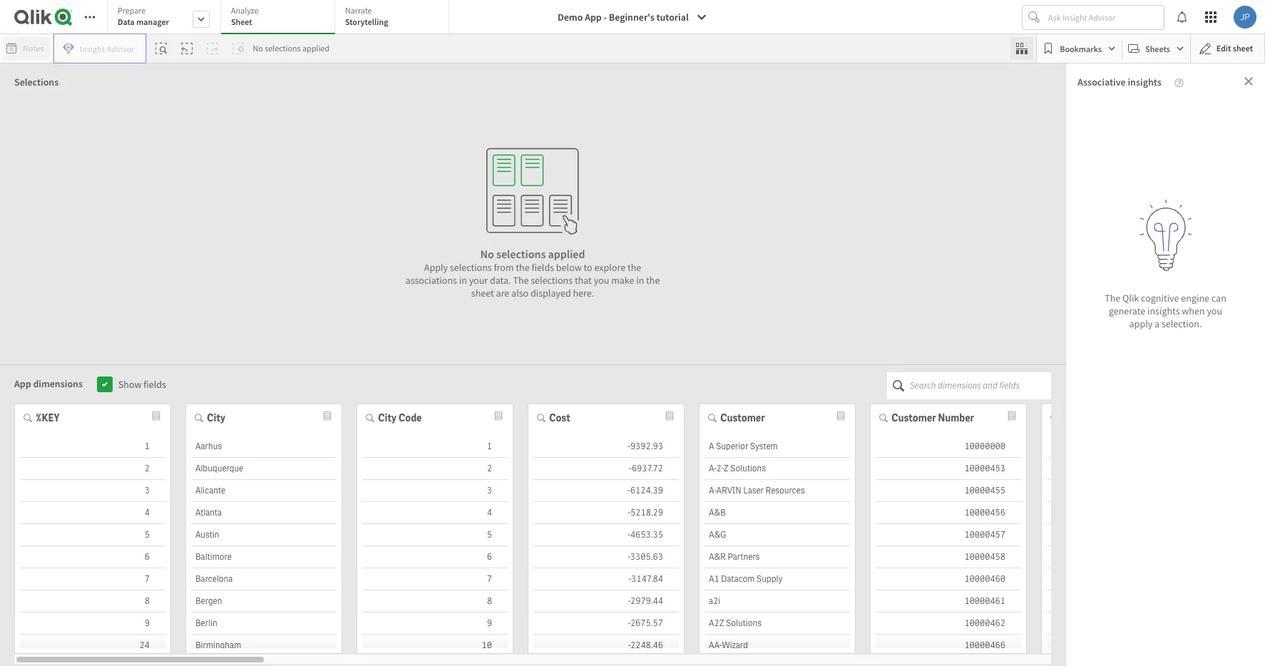 Task type: locate. For each thing, give the bounding box(es) containing it.
2 for %key
[[145, 463, 150, 474]]

7 option up the 10 option
[[362, 568, 508, 590]]

can
[[1212, 291, 1227, 304]]

1 vertical spatial the
[[1105, 291, 1121, 304]]

0 horizontal spatial 4
[[145, 507, 150, 518]]

4 option
[[20, 502, 166, 524], [362, 502, 508, 524]]

1 horizontal spatial 6
[[487, 551, 492, 563]]

7 up 24
[[145, 573, 150, 585]]

2 3 from the left
[[487, 485, 492, 496]]

no selections applied
[[253, 43, 330, 54]]

1 horizontal spatial 6 option
[[362, 546, 508, 568]]

0 vertical spatial sheet
[[1234, 43, 1254, 54]]

1 3 from the left
[[145, 485, 150, 496]]

the inside no selections applied apply selections from the fields below to explore the associations in your data. the selections that you make in the sheet are also displayed here.
[[513, 274, 529, 287]]

2 8 option from the left
[[362, 590, 508, 613]]

-9392.93
[[628, 441, 664, 452]]

1 horizontal spatial 4 option
[[362, 502, 508, 524]]

4 for %key
[[145, 507, 150, 518]]

associations
[[406, 274, 457, 287]]

the inside the qlik cognitive engine can generate insights when you apply a selection.
[[1105, 291, 1121, 304]]

0 horizontal spatial 7 option
[[20, 568, 166, 590]]

applied for no selections applied apply selections from the fields below to explore the associations in your data. the selections that you make in the sheet are also displayed here.
[[548, 247, 585, 261]]

2248.46
[[631, 640, 664, 651]]

5 list box from the left
[[705, 436, 851, 666]]

bookmarks
[[1060, 43, 1102, 54]]

selections
[[265, 43, 301, 54], [497, 247, 546, 261], [450, 261, 492, 274], [531, 274, 573, 287]]

6 for city code
[[487, 551, 492, 563]]

1 9 from the left
[[145, 618, 150, 629]]

customer left number
[[892, 411, 937, 424]]

-2248.46
[[628, 640, 664, 651]]

are
[[496, 287, 510, 300]]

10000455 option
[[876, 480, 1022, 502]]

0 horizontal spatial 8 option
[[20, 590, 166, 613]]

in right make
[[637, 274, 645, 287]]

the right explore
[[628, 261, 642, 274]]

7 up 10
[[487, 573, 492, 585]]

0 horizontal spatial 3
[[145, 485, 150, 496]]

3 option
[[20, 480, 166, 502], [362, 480, 508, 502]]

1 option down %key
[[20, 436, 166, 458]]

- down -5218.29
[[628, 529, 631, 540]]

list box containing aarhus
[[191, 436, 337, 666]]

8 option for %key
[[20, 590, 166, 613]]

customer up "a superior system"
[[721, 411, 765, 424]]

0 horizontal spatial the
[[516, 261, 530, 274]]

1 horizontal spatial sheet
[[1234, 43, 1254, 54]]

0 horizontal spatial app
[[14, 377, 31, 390]]

1 vertical spatial no
[[481, 247, 494, 261]]

- inside 'option'
[[628, 507, 631, 518]]

10000457
[[965, 529, 1006, 540]]

0 horizontal spatial fields
[[144, 378, 166, 391]]

explore
[[595, 261, 626, 274]]

list box for city code
[[362, 436, 508, 666]]

a2z solutions
[[709, 618, 762, 629]]

8 up 10
[[487, 595, 492, 607]]

9 option up 24
[[20, 613, 166, 635]]

7 for %key
[[145, 573, 150, 585]]

1 option
[[20, 436, 166, 458], [362, 436, 508, 458]]

-3147.84 option
[[534, 568, 679, 590]]

bergen
[[196, 595, 222, 607]]

9 option
[[20, 613, 166, 635], [362, 613, 508, 635]]

0 vertical spatial fields
[[532, 261, 554, 274]]

you right when
[[1208, 304, 1223, 317]]

- for -3147.84
[[629, 573, 632, 585]]

0 horizontal spatial customer
[[721, 411, 765, 424]]

7 option
[[20, 568, 166, 590], [362, 568, 508, 590]]

sheet right the edit
[[1234, 43, 1254, 54]]

2 4 from the left
[[487, 507, 492, 518]]

show fields
[[118, 378, 166, 391]]

sheets
[[1146, 43, 1171, 54]]

2979.44
[[631, 595, 664, 607]]

0 horizontal spatial 9
[[145, 618, 150, 629]]

the right the data.
[[513, 274, 529, 287]]

0 vertical spatial insights
[[1128, 76, 1162, 88]]

7 option from the top
[[1047, 568, 1193, 590]]

barcelona
[[196, 573, 233, 585]]

list box containing -9392.93
[[534, 436, 679, 666]]

applied
[[303, 43, 330, 54], [548, 247, 585, 261]]

1 5 from the left
[[145, 529, 150, 540]]

2 3 option from the left
[[362, 480, 508, 502]]

1 horizontal spatial 4
[[487, 507, 492, 518]]

6 option
[[20, 546, 166, 568], [362, 546, 508, 568]]

0 horizontal spatial 1
[[145, 441, 150, 452]]

9 option for city code
[[362, 613, 508, 635]]

0 horizontal spatial you
[[594, 274, 610, 287]]

0 vertical spatial no
[[253, 43, 263, 54]]

1 5 option from the left
[[20, 524, 166, 546]]

barcelona option
[[191, 568, 337, 590]]

0 horizontal spatial 7
[[145, 573, 150, 585]]

7 for city code
[[487, 573, 492, 585]]

8 option up 24 option
[[20, 590, 166, 613]]

personal
[[34, 74, 72, 87]]

1 horizontal spatial the
[[1105, 291, 1121, 304]]

city for city
[[207, 411, 225, 424]]

1 horizontal spatial 8
[[487, 595, 492, 607]]

5 option from the top
[[1047, 524, 1193, 546]]

app right demo on the top left
[[585, 11, 602, 24]]

analyze
[[231, 5, 259, 16]]

4653.35
[[631, 529, 664, 540]]

0 vertical spatial applied
[[303, 43, 330, 54]]

2 customer from the left
[[892, 411, 937, 424]]

you right that
[[594, 274, 610, 287]]

1 city from the left
[[207, 411, 225, 424]]

10000461
[[965, 595, 1006, 607]]

list box
[[20, 436, 166, 666], [191, 436, 337, 666], [362, 436, 508, 666], [534, 436, 679, 666], [705, 436, 851, 666], [876, 436, 1022, 666], [1047, 436, 1193, 666]]

0 vertical spatial a-
[[709, 463, 717, 474]]

- down -4653.35
[[628, 551, 631, 563]]

2 option down %key
[[20, 458, 166, 480]]

customer number
[[892, 411, 975, 424]]

tab list
[[107, 0, 455, 36]]

10000466
[[965, 640, 1006, 651]]

a-2-z solutions
[[709, 463, 766, 474]]

0 horizontal spatial 3 option
[[20, 480, 166, 502]]

a- inside option
[[709, 463, 717, 474]]

0 horizontal spatial 2
[[145, 463, 150, 474]]

9 up 24
[[145, 618, 150, 629]]

10000456
[[965, 507, 1006, 518]]

1 horizontal spatial 5
[[487, 529, 492, 540]]

- down -3305.63
[[629, 573, 632, 585]]

list box containing a superior system
[[705, 436, 851, 666]]

city up aarhus
[[207, 411, 225, 424]]

0 horizontal spatial 9 option
[[20, 613, 166, 635]]

2 6 option from the left
[[362, 546, 508, 568]]

0 horizontal spatial 2 option
[[20, 458, 166, 480]]

2 5 from the left
[[487, 529, 492, 540]]

10000457 option
[[876, 524, 1022, 546]]

- for -2675.57
[[628, 618, 631, 629]]

step back image
[[182, 43, 193, 54]]

0 horizontal spatial sheet
[[472, 287, 494, 300]]

2 9 from the left
[[487, 618, 492, 629]]

1 3 option from the left
[[20, 480, 166, 502]]

1 1 from the left
[[145, 441, 150, 452]]

insights
[[1128, 76, 1162, 88], [1148, 304, 1181, 317]]

1 vertical spatial fields
[[144, 378, 166, 391]]

fields left below
[[532, 261, 554, 274]]

1 4 option from the left
[[20, 502, 166, 524]]

1 vertical spatial you
[[1208, 304, 1223, 317]]

0 horizontal spatial 1 option
[[20, 436, 166, 458]]

10000000 option
[[876, 436, 1022, 458]]

tab list containing prepare
[[107, 0, 455, 36]]

app inside button
[[585, 11, 602, 24]]

1 horizontal spatial 9
[[487, 618, 492, 629]]

in left your
[[459, 274, 467, 287]]

1 horizontal spatial applied
[[548, 247, 585, 261]]

3
[[145, 485, 150, 496], [487, 485, 492, 496]]

you
[[594, 274, 610, 287], [1208, 304, 1223, 317]]

a&r
[[709, 551, 726, 563]]

system
[[750, 441, 778, 452]]

0 horizontal spatial 5
[[145, 529, 150, 540]]

city left code
[[378, 411, 397, 424]]

partners
[[728, 551, 760, 563]]

7 option up 24 option
[[20, 568, 166, 590]]

0 horizontal spatial no
[[253, 43, 263, 54]]

1 8 option from the left
[[20, 590, 166, 613]]

0 horizontal spatial city
[[207, 411, 225, 424]]

2 7 option from the left
[[362, 568, 508, 590]]

austin
[[196, 529, 219, 540]]

1 horizontal spatial 8 option
[[362, 590, 508, 613]]

associative insights
[[1078, 76, 1162, 88]]

5 option
[[20, 524, 166, 546], [362, 524, 508, 546]]

7
[[145, 573, 150, 585], [487, 573, 492, 585]]

app dimension region
[[0, 365, 1199, 666]]

2 a- from the top
[[709, 485, 717, 496]]

-3305.63 option
[[534, 546, 679, 568]]

1 vertical spatial insights
[[1148, 304, 1181, 317]]

tab list inside no selections applied application
[[107, 0, 455, 36]]

solutions right z
[[731, 463, 766, 474]]

no down analyze sheet
[[253, 43, 263, 54]]

2 1 from the left
[[487, 441, 492, 452]]

2 list box from the left
[[191, 436, 337, 666]]

10000461 option
[[876, 590, 1022, 613]]

1 8 from the left
[[145, 595, 150, 607]]

a- inside option
[[709, 485, 717, 496]]

2 6 from the left
[[487, 551, 492, 563]]

2 1 option from the left
[[362, 436, 508, 458]]

4 list box from the left
[[534, 436, 679, 666]]

1 9 option from the left
[[20, 613, 166, 635]]

1 horizontal spatial 5 option
[[362, 524, 508, 546]]

1 vertical spatial app
[[14, 377, 31, 390]]

-4653.35
[[628, 529, 664, 540]]

0 vertical spatial app
[[585, 11, 602, 24]]

1 a- from the top
[[709, 463, 717, 474]]

2 option
[[20, 458, 166, 480], [362, 458, 508, 480]]

8 option up the 10 option
[[362, 590, 508, 613]]

10000460 option
[[876, 568, 1022, 590]]

2 city from the left
[[378, 411, 397, 424]]

sheet inside edit sheet button
[[1234, 43, 1254, 54]]

1 vertical spatial a-
[[709, 485, 717, 496]]

1 1 option from the left
[[20, 436, 166, 458]]

alicante option
[[191, 480, 337, 502]]

0 horizontal spatial 5 option
[[20, 524, 166, 546]]

1 horizontal spatial 1 option
[[362, 436, 508, 458]]

8 up 24
[[145, 595, 150, 607]]

1 horizontal spatial no
[[481, 247, 494, 261]]

a2z
[[709, 618, 725, 629]]

no inside no selections applied apply selections from the fields below to explore the associations in your data. the selections that you make in the sheet are also displayed here.
[[481, 247, 494, 261]]

0 horizontal spatial 6 option
[[20, 546, 166, 568]]

2 for city code
[[487, 463, 492, 474]]

1 2 from the left
[[145, 463, 150, 474]]

solutions up wizard
[[726, 618, 762, 629]]

cost
[[549, 411, 571, 424]]

number
[[939, 411, 975, 424]]

selection region
[[0, 64, 1080, 624]]

0 vertical spatial solutions
[[731, 463, 766, 474]]

city
[[207, 411, 225, 424], [378, 411, 397, 424]]

0 horizontal spatial applied
[[303, 43, 330, 54]]

1 option down code
[[362, 436, 508, 458]]

sheet left are
[[472, 287, 494, 300]]

applied inside no selections applied apply selections from the fields below to explore the associations in your data. the selections that you make in the sheet are also displayed here.
[[548, 247, 585, 261]]

1 horizontal spatial 2
[[487, 463, 492, 474]]

birmingham option
[[191, 635, 337, 657]]

aarhus
[[196, 441, 222, 452]]

solutions inside option
[[731, 463, 766, 474]]

fields
[[532, 261, 554, 274], [144, 378, 166, 391]]

1 for city code
[[487, 441, 492, 452]]

- inside 'option'
[[628, 618, 631, 629]]

9
[[145, 618, 150, 629], [487, 618, 492, 629]]

5 for city code
[[487, 529, 492, 540]]

4 option for %key
[[20, 502, 166, 524]]

9 up 10
[[487, 618, 492, 629]]

1 7 option from the left
[[20, 568, 166, 590]]

0 horizontal spatial 8
[[145, 595, 150, 607]]

2
[[145, 463, 150, 474], [487, 463, 492, 474]]

the left the qlik
[[1105, 291, 1121, 304]]

show
[[118, 378, 142, 391]]

6124.39
[[631, 485, 664, 496]]

10 option from the top
[[1047, 635, 1193, 657]]

2 8 from the left
[[487, 595, 492, 607]]

- up -2675.57
[[628, 595, 631, 607]]

8 option
[[20, 590, 166, 613], [362, 590, 508, 613]]

data.
[[490, 274, 511, 287]]

beginner's
[[609, 11, 655, 24]]

1 horizontal spatial you
[[1208, 304, 1223, 317]]

3 option for %key
[[20, 480, 166, 502]]

2 2 from the left
[[487, 463, 492, 474]]

1 horizontal spatial 7
[[487, 573, 492, 585]]

- left "beginner's" on the top
[[604, 11, 607, 24]]

demo app - beginner's tutorial
[[558, 11, 689, 24]]

demo app - beginner's tutorial button
[[549, 6, 716, 29]]

-6937.72
[[629, 463, 664, 474]]

0 horizontal spatial in
[[459, 274, 467, 287]]

- down -2675.57
[[628, 640, 631, 651]]

app left 'dimensions'
[[14, 377, 31, 390]]

0 horizontal spatial the
[[513, 274, 529, 287]]

1 6 from the left
[[145, 551, 150, 563]]

applied for no selections applied
[[303, 43, 330, 54]]

6 list box from the left
[[876, 436, 1022, 666]]

3 for city code
[[487, 485, 492, 496]]

manager
[[136, 16, 169, 27]]

1 horizontal spatial 3
[[487, 485, 492, 496]]

2 9 option from the left
[[362, 613, 508, 635]]

no selections applied application
[[0, 0, 1266, 666]]

city for city code
[[378, 411, 397, 424]]

1 6 option from the left
[[20, 546, 166, 568]]

engine
[[1182, 291, 1210, 304]]

1 7 from the left
[[145, 573, 150, 585]]

9 option up 10
[[362, 613, 508, 635]]

10000455
[[965, 485, 1006, 496]]

1 horizontal spatial fields
[[532, 261, 554, 274]]

-
[[604, 11, 607, 24], [628, 441, 631, 452], [629, 463, 632, 474], [628, 485, 631, 496], [628, 507, 631, 518], [628, 529, 631, 540], [628, 551, 631, 563], [629, 573, 632, 585], [628, 595, 631, 607], [628, 618, 631, 629], [628, 640, 631, 651]]

1 horizontal spatial 1
[[487, 441, 492, 452]]

1 horizontal spatial 3 option
[[362, 480, 508, 502]]

the right make
[[647, 274, 660, 287]]

- up -4653.35
[[628, 507, 631, 518]]

1 vertical spatial sheet
[[472, 287, 494, 300]]

- down the '-9392.93'
[[629, 463, 632, 474]]

app
[[585, 11, 602, 24], [14, 377, 31, 390]]

0 vertical spatial the
[[513, 274, 529, 287]]

no up your
[[481, 247, 494, 261]]

0 vertical spatial you
[[594, 274, 610, 287]]

-3147.84
[[629, 573, 664, 585]]

- for -6937.72
[[629, 463, 632, 474]]

1 horizontal spatial in
[[637, 274, 645, 287]]

- for -4653.35
[[628, 529, 631, 540]]

1 horizontal spatial 9 option
[[362, 613, 508, 635]]

1 horizontal spatial 7 option
[[362, 568, 508, 590]]

1 horizontal spatial 2 option
[[362, 458, 508, 480]]

- up -2248.46 at bottom
[[628, 618, 631, 629]]

3 list box from the left
[[362, 436, 508, 666]]

1 vertical spatial applied
[[548, 247, 585, 261]]

- up the -6937.72
[[628, 441, 631, 452]]

9 option from the top
[[1047, 613, 1193, 635]]

from
[[494, 261, 514, 274]]

1 2 option from the left
[[20, 458, 166, 480]]

the right from
[[516, 261, 530, 274]]

2 option for %key
[[20, 458, 166, 480]]

datacom
[[721, 573, 755, 585]]

a- up a&b
[[709, 485, 717, 496]]

4 for city code
[[487, 507, 492, 518]]

7 list box from the left
[[1047, 436, 1193, 666]]

3 for %key
[[145, 485, 150, 496]]

2 5 option from the left
[[362, 524, 508, 546]]

2 2 option from the left
[[362, 458, 508, 480]]

a-arvin laser resources
[[709, 485, 805, 496]]

-9392.93 option
[[534, 436, 679, 458]]

1 customer from the left
[[721, 411, 765, 424]]

10000466 option
[[876, 635, 1022, 657]]

1 horizontal spatial city
[[378, 411, 397, 424]]

fields right show
[[144, 378, 166, 391]]

a-
[[709, 463, 717, 474], [709, 485, 717, 496]]

selections
[[14, 76, 59, 88]]

0 horizontal spatial 6
[[145, 551, 150, 563]]

1 list box from the left
[[20, 436, 166, 666]]

list box containing 10000000
[[876, 436, 1022, 666]]

- up -5218.29
[[628, 485, 631, 496]]

2 option for city code
[[362, 458, 508, 480]]

2 option down code
[[362, 458, 508, 480]]

dimensions
[[33, 377, 83, 390]]

2 7 from the left
[[487, 573, 492, 585]]

customer for customer number
[[892, 411, 937, 424]]

0 horizontal spatial 4 option
[[20, 502, 166, 524]]

8
[[145, 595, 150, 607], [487, 595, 492, 607]]

app inside region
[[14, 377, 31, 390]]

narrate
[[345, 5, 372, 16]]

1 horizontal spatial customer
[[892, 411, 937, 424]]

option
[[1047, 436, 1193, 458], [1047, 458, 1193, 480], [1047, 480, 1193, 502], [1047, 502, 1193, 524], [1047, 524, 1193, 546], [1047, 546, 1193, 568], [1047, 568, 1193, 590], [1047, 590, 1193, 613], [1047, 613, 1193, 635], [1047, 635, 1193, 657]]

a- left z
[[709, 463, 717, 474]]

sheet inside no selections applied apply selections from the fields below to explore the associations in your data. the selections that you make in the sheet are also displayed here.
[[472, 287, 494, 300]]

6 option for %key
[[20, 546, 166, 568]]

2 4 option from the left
[[362, 502, 508, 524]]

10000458 option
[[876, 546, 1022, 568]]

list box for city
[[191, 436, 337, 666]]

narrate storytelling
[[345, 5, 388, 27]]

edit sheet button
[[1191, 34, 1266, 64]]

1 horizontal spatial app
[[585, 11, 602, 24]]

1 option from the top
[[1047, 436, 1193, 458]]

1 4 from the left
[[145, 507, 150, 518]]

z
[[724, 463, 729, 474]]



Task type: vqa. For each thing, say whether or not it's contained in the screenshot.


Task type: describe. For each thing, give the bounding box(es) containing it.
7 option for %key
[[20, 568, 166, 590]]

5 option for city code
[[362, 524, 508, 546]]

edit
[[1217, 43, 1232, 54]]

fields inside no selections applied apply selections from the fields below to explore the associations in your data. the selections that you make in the sheet are also displayed here.
[[532, 261, 554, 274]]

3 option from the top
[[1047, 480, 1193, 502]]

laser
[[744, 485, 764, 496]]

smart search image
[[156, 43, 167, 54]]

berlin
[[196, 618, 217, 629]]

prepare
[[118, 5, 146, 16]]

1 in from the left
[[459, 274, 467, 287]]

4 option for city code
[[362, 502, 508, 524]]

that
[[575, 274, 592, 287]]

a
[[709, 441, 715, 452]]

a1 datacom supply option
[[705, 568, 851, 590]]

Ask Insight Advisor text field
[[1046, 6, 1164, 29]]

7 option for city code
[[362, 568, 508, 590]]

- for -9392.93
[[628, 441, 631, 452]]

a2i
[[709, 595, 721, 607]]

-2979.44
[[628, 595, 664, 607]]

- for -2979.44
[[628, 595, 631, 607]]

6 option for city code
[[362, 546, 508, 568]]

analyze sheet
[[231, 5, 259, 27]]

cognitive
[[1142, 291, 1180, 304]]

a1
[[709, 573, 720, 585]]

9392.93
[[631, 441, 664, 452]]

arvin
[[717, 485, 742, 496]]

alicante
[[196, 485, 226, 496]]

aa-wizard option
[[705, 635, 851, 657]]

10000462 option
[[876, 613, 1022, 635]]

atlanta
[[196, 507, 222, 518]]

a
[[1155, 317, 1160, 330]]

Search dimensions and fields text field
[[910, 372, 1052, 399]]

albuquerque option
[[191, 458, 337, 480]]

-5218.29 option
[[534, 502, 679, 524]]

5 for %key
[[145, 529, 150, 540]]

a- for arvin
[[709, 485, 717, 496]]

9 for %key
[[145, 618, 150, 629]]

10000456 option
[[876, 502, 1022, 524]]

associative
[[1078, 76, 1126, 88]]

code
[[399, 411, 422, 424]]

4 option from the top
[[1047, 502, 1193, 524]]

2 option from the top
[[1047, 458, 1193, 480]]

3305.63
[[631, 551, 664, 563]]

- inside button
[[604, 11, 607, 24]]

aa-wizard
[[709, 640, 748, 651]]

%key
[[36, 411, 60, 424]]

-6124.39 option
[[534, 480, 679, 502]]

the qlik cognitive engine can generate insights when you apply a selection.
[[1105, 291, 1227, 330]]

here.
[[573, 287, 594, 300]]

close selections tool image
[[1017, 43, 1028, 54]]

list box for customer
[[705, 436, 851, 666]]

9 for city code
[[487, 618, 492, 629]]

1 horizontal spatial the
[[628, 261, 642, 274]]

a&b
[[709, 507, 726, 518]]

make
[[612, 274, 635, 287]]

-6124.39
[[628, 485, 664, 496]]

8 option for city code
[[362, 590, 508, 613]]

1 option for city code
[[362, 436, 508, 458]]

a-2-z solutions option
[[705, 458, 851, 480]]

aa-
[[709, 640, 722, 651]]

qlik
[[1123, 291, 1140, 304]]

generate
[[1109, 304, 1146, 317]]

birmingham
[[196, 640, 241, 651]]

24
[[140, 640, 150, 651]]

8 for %key
[[145, 595, 150, 607]]

2-
[[717, 463, 724, 474]]

albuquerque
[[196, 463, 243, 474]]

- for -6124.39
[[628, 485, 631, 496]]

2 in from the left
[[637, 274, 645, 287]]

1 vertical spatial solutions
[[726, 618, 762, 629]]

-2675.57
[[628, 618, 664, 629]]

below
[[556, 261, 582, 274]]

no for no selections applied apply selections from the fields below to explore the associations in your data. the selections that you make in the sheet are also displayed here.
[[481, 247, 494, 261]]

a superior system
[[709, 441, 778, 452]]

10 option
[[362, 635, 508, 657]]

-6937.72 option
[[534, 458, 679, 480]]

to
[[584, 261, 593, 274]]

customer for customer
[[721, 411, 765, 424]]

demo
[[558, 11, 583, 24]]

berlin option
[[191, 613, 337, 635]]

a-arvin laser resources option
[[705, 480, 851, 502]]

you inside no selections applied apply selections from the fields below to explore the associations in your data. the selections that you make in the sheet are also displayed here.
[[594, 274, 610, 287]]

list box for cost
[[534, 436, 679, 666]]

5 option for %key
[[20, 524, 166, 546]]

10000453 option
[[876, 458, 1022, 480]]

also
[[512, 287, 529, 300]]

edit sheet
[[1217, 43, 1254, 54]]

baltimore
[[196, 551, 232, 563]]

selection.
[[1162, 317, 1203, 330]]

5218.29
[[631, 507, 664, 518]]

a1 datacom supply
[[709, 573, 783, 585]]

you inside the qlik cognitive engine can generate insights when you apply a selection.
[[1208, 304, 1223, 317]]

a- for 2-
[[709, 463, 717, 474]]

a&g
[[709, 529, 727, 540]]

8 option from the top
[[1047, 590, 1193, 613]]

- for -3305.63
[[628, 551, 631, 563]]

james peterson image
[[1234, 6, 1257, 29]]

-3305.63
[[628, 551, 664, 563]]

city code
[[378, 411, 422, 424]]

-2248.46 option
[[534, 635, 679, 657]]

storytelling
[[345, 16, 388, 27]]

1 option for %key
[[20, 436, 166, 458]]

10000462
[[965, 618, 1006, 629]]

wizard
[[722, 640, 748, 651]]

-2979.44 option
[[534, 590, 679, 613]]

6 for %key
[[145, 551, 150, 563]]

2675.57
[[631, 618, 664, 629]]

resources
[[766, 485, 805, 496]]

apply
[[424, 261, 448, 274]]

list box for %key
[[20, 436, 166, 666]]

app dimensions
[[14, 377, 83, 390]]

sheet
[[231, 16, 252, 27]]

fields inside app dimension region
[[144, 378, 166, 391]]

-2675.57 option
[[534, 613, 679, 635]]

no for no selections applied
[[253, 43, 263, 54]]

10000460
[[965, 573, 1006, 585]]

2 horizontal spatial the
[[647, 274, 660, 287]]

insights inside the qlik cognitive engine can generate insights when you apply a selection.
[[1148, 304, 1181, 317]]

- for -2248.46
[[628, 640, 631, 651]]

24 option
[[20, 635, 166, 657]]

3 option for city code
[[362, 480, 508, 502]]

list box for customer number
[[876, 436, 1022, 666]]

10000000
[[965, 441, 1006, 452]]

-4653.35 option
[[534, 524, 679, 546]]

tutorial
[[657, 11, 689, 24]]

9 option for %key
[[20, 613, 166, 635]]

sheets button
[[1126, 37, 1188, 60]]

apply
[[1130, 317, 1153, 330]]

10000453
[[965, 463, 1006, 474]]

- for -5218.29
[[628, 507, 631, 518]]

6 option from the top
[[1047, 546, 1193, 568]]

prepare data manager
[[118, 5, 169, 27]]

1 for %key
[[145, 441, 150, 452]]

no selections applied apply selections from the fields below to explore the associations in your data. the selections that you make in the sheet are also displayed here.
[[406, 247, 660, 300]]

bookmarks button
[[1041, 37, 1120, 60]]

displayed
[[531, 287, 571, 300]]

10
[[482, 640, 492, 651]]

8 for city code
[[487, 595, 492, 607]]

personal button
[[6, 69, 106, 92]]



